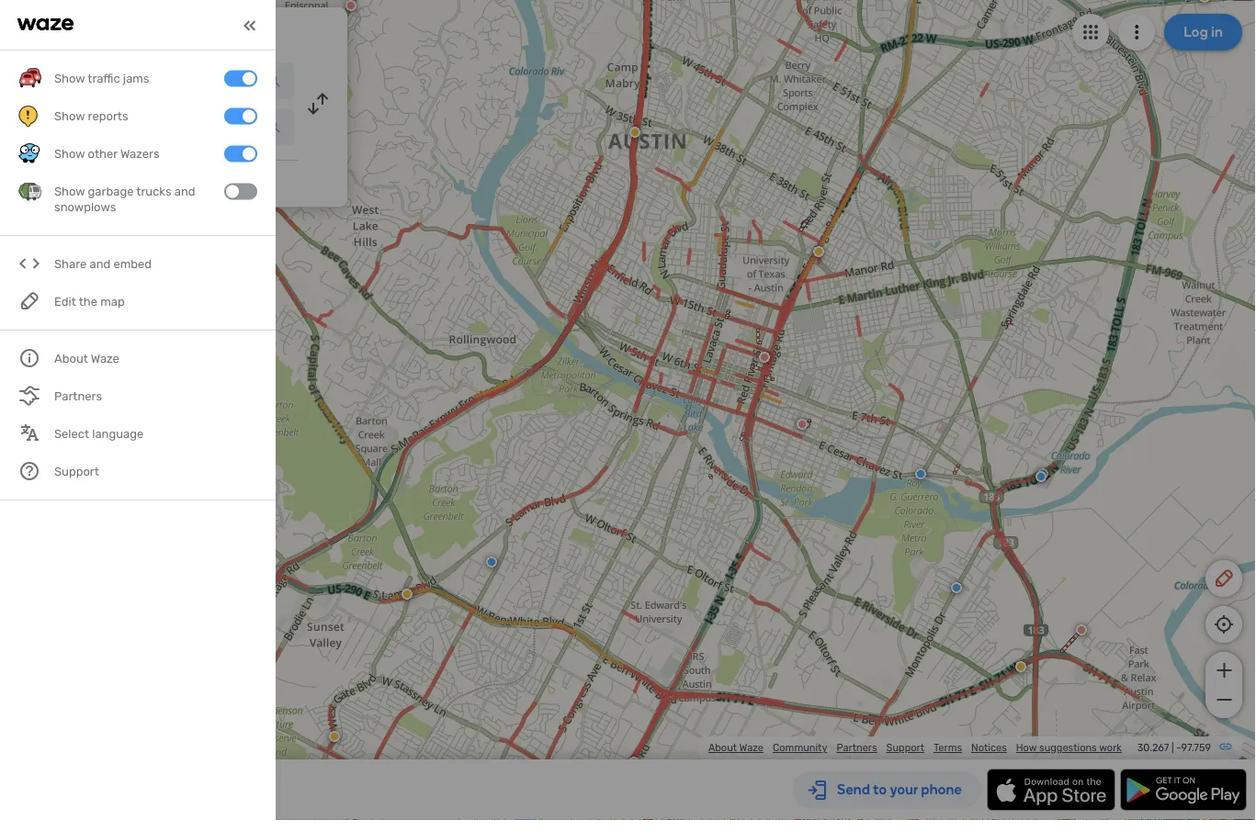 Task type: describe. For each thing, give the bounding box(es) containing it.
now
[[96, 173, 121, 188]]

about
[[709, 742, 737, 755]]

Choose destination text field
[[61, 108, 294, 145]]

driving
[[110, 22, 165, 42]]

how
[[1016, 742, 1037, 755]]

current location image
[[26, 70, 48, 92]]

partners link
[[837, 742, 877, 755]]

share
[[54, 257, 87, 271]]

how suggestions work link
[[1016, 742, 1122, 755]]

share and embed link
[[18, 245, 257, 283]]

terms
[[934, 742, 962, 755]]

support
[[887, 742, 925, 755]]

-
[[1177, 742, 1181, 755]]

pencil image
[[1213, 568, 1235, 590]]

code image
[[18, 253, 41, 276]]

notices
[[971, 742, 1007, 755]]

embed
[[113, 257, 152, 271]]

zoom in image
[[1213, 660, 1236, 682]]

terms link
[[934, 742, 962, 755]]

leave
[[57, 173, 92, 188]]

Choose starting point text field
[[61, 62, 294, 99]]

notices link
[[971, 742, 1007, 755]]

directions
[[169, 22, 245, 42]]

leave now
[[57, 173, 121, 188]]



Task type: locate. For each thing, give the bounding box(es) containing it.
community link
[[773, 742, 828, 755]]

about waze link
[[709, 742, 764, 755]]

driving directions
[[110, 22, 245, 42]]

share and embed
[[54, 257, 152, 271]]

community
[[773, 742, 828, 755]]

|
[[1172, 742, 1174, 755]]

link image
[[1219, 740, 1233, 755]]

location image
[[26, 116, 48, 138]]

work
[[1099, 742, 1122, 755]]

and
[[90, 257, 111, 271]]

support link
[[887, 742, 925, 755]]

zoom out image
[[1213, 689, 1236, 711]]

30.267 | -97.759
[[1137, 742, 1211, 755]]

about waze community partners support terms notices how suggestions work
[[709, 742, 1122, 755]]

waze
[[739, 742, 764, 755]]

clock image
[[21, 170, 43, 192]]

suggestions
[[1039, 742, 1097, 755]]

97.759
[[1181, 742, 1211, 755]]

30.267
[[1137, 742, 1169, 755]]

partners
[[837, 742, 877, 755]]



Task type: vqa. For each thing, say whether or not it's contained in the screenshot.
suggestions
yes



